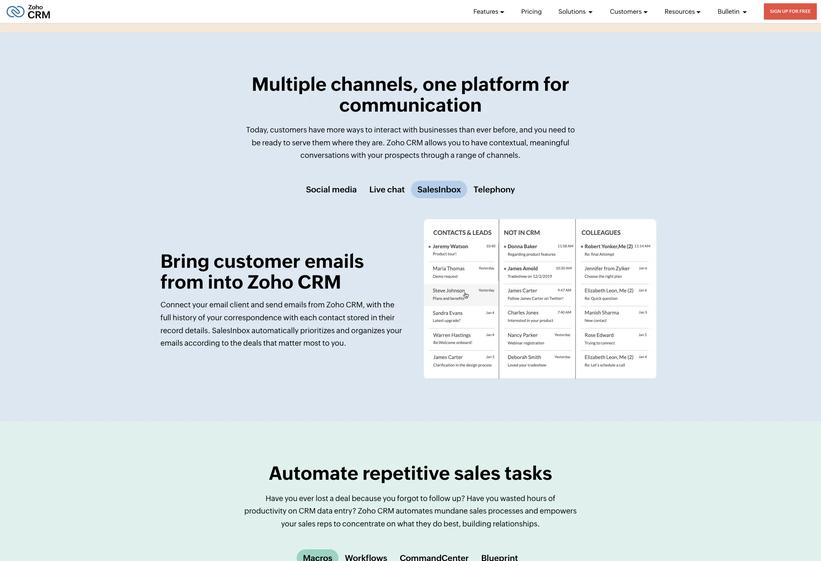 Task type: locate. For each thing, give the bounding box(es) containing it.
have up them
[[308, 126, 325, 134]]

1 horizontal spatial the
[[383, 301, 394, 309]]

allows
[[425, 138, 447, 147]]

from
[[160, 271, 204, 293], [308, 301, 325, 309]]

sales up the 'up?'
[[454, 463, 500, 484]]

with
[[403, 126, 418, 134], [351, 151, 366, 160], [366, 301, 381, 309], [283, 313, 298, 322]]

on left what
[[387, 520, 396, 528]]

more
[[327, 126, 345, 134]]

concentrate
[[342, 520, 385, 528]]

have up productivity
[[266, 494, 283, 503]]

1 horizontal spatial have
[[467, 494, 484, 503]]

automatically
[[252, 326, 299, 335]]

empowers
[[540, 507, 577, 516]]

you left forgot
[[383, 494, 396, 503]]

up?
[[452, 494, 465, 503]]

to left follow
[[420, 494, 428, 503]]

1 horizontal spatial of
[[478, 151, 485, 160]]

0 vertical spatial have
[[308, 126, 325, 134]]

interact
[[374, 126, 401, 134]]

salesinbox up deals
[[212, 326, 250, 335]]

to up range
[[462, 138, 470, 147]]

2 vertical spatial of
[[548, 494, 555, 503]]

crm down because
[[377, 507, 394, 516]]

live chat
[[369, 185, 405, 194]]

zoho up prospects
[[387, 138, 405, 147]]

zoho inside the today, customers have more ways to interact with businesses than ever before, and you need to be ready to serve them where they are. zoho crm allows you to have contextual, meaningful conversations with your prospects through a range of channels.
[[387, 138, 405, 147]]

zoho down because
[[358, 507, 376, 516]]

1 vertical spatial ever
[[299, 494, 314, 503]]

crm
[[406, 138, 423, 147], [298, 271, 341, 293], [299, 507, 316, 516], [377, 507, 394, 516]]

salesinbox
[[417, 185, 461, 194], [212, 326, 250, 335]]

crm inside 'bring customer emails from into zoho crm'
[[298, 271, 341, 293]]

customers
[[270, 126, 307, 134]]

0 vertical spatial the
[[383, 301, 394, 309]]

a right lost
[[330, 494, 334, 503]]

from up each
[[308, 301, 325, 309]]

of inside "connect your email client and send emails from zoho crm, with the full history of your correspondence with each contact stored in their record details. salesinbox automatically prioritizes and organizes your emails according to the deals that matter most to you."
[[198, 313, 205, 322]]

have you ever lost a deal because you forgot to follow up? have you wasted hours of productivity on crm data entry? zoho crm automates mundane sales processes and empowers your sales reps to concentrate on what they do best, building relationships.
[[244, 494, 577, 528]]

them
[[312, 138, 330, 147]]

0 vertical spatial from
[[160, 271, 204, 293]]

0 vertical spatial a
[[451, 151, 455, 160]]

to
[[365, 126, 372, 134], [568, 126, 575, 134], [283, 138, 290, 147], [462, 138, 470, 147], [222, 339, 229, 348], [322, 339, 330, 348], [420, 494, 428, 503], [334, 520, 341, 528]]

crm up prospects
[[406, 138, 423, 147]]

zoho inside the have you ever lost a deal because you forgot to follow up? have you wasted hours of productivity on crm data entry? zoho crm automates mundane sales processes and empowers your sales reps to concentrate on what they do best, building relationships.
[[358, 507, 376, 516]]

emails inside 'bring customer emails from into zoho crm'
[[305, 251, 364, 272]]

range
[[456, 151, 476, 160]]

the up their in the bottom of the page
[[383, 301, 394, 309]]

they
[[355, 138, 370, 147], [416, 520, 431, 528]]

your down productivity
[[281, 520, 297, 528]]

0 horizontal spatial they
[[355, 138, 370, 147]]

0 vertical spatial emails
[[305, 251, 364, 272]]

deals
[[243, 339, 262, 348]]

emails
[[305, 251, 364, 272], [284, 301, 307, 309], [160, 339, 183, 348]]

with down 'where'
[[351, 151, 366, 160]]

from inside 'bring customer emails from into zoho crm'
[[160, 271, 204, 293]]

1 have from the left
[[266, 494, 283, 503]]

contact
[[318, 313, 345, 322]]

your
[[367, 151, 383, 160], [192, 301, 208, 309], [207, 313, 222, 322], [386, 326, 402, 335], [281, 520, 297, 528]]

0 vertical spatial they
[[355, 138, 370, 147]]

to right need
[[568, 126, 575, 134]]

they left do
[[416, 520, 431, 528]]

pricing
[[521, 8, 542, 15]]

the left deals
[[230, 339, 242, 348]]

serve
[[292, 138, 311, 147]]

ever inside the today, customers have more ways to interact with businesses than ever before, and you need to be ready to serve them where they are. zoho crm allows you to have contextual, meaningful conversations with your prospects through a range of channels.
[[476, 126, 491, 134]]

have
[[308, 126, 325, 134], [471, 138, 488, 147]]

1 horizontal spatial they
[[416, 520, 431, 528]]

they down ways
[[355, 138, 370, 147]]

1 horizontal spatial a
[[451, 151, 455, 160]]

of up details.
[[198, 313, 205, 322]]

before,
[[493, 126, 518, 134]]

of up empowers
[[548, 494, 555, 503]]

sign up for free
[[770, 9, 811, 14]]

a left range
[[451, 151, 455, 160]]

salesinbox down through
[[417, 185, 461, 194]]

1 horizontal spatial salesinbox
[[417, 185, 461, 194]]

sales up "building"
[[469, 507, 487, 516]]

automate
[[269, 463, 358, 484]]

you up range
[[448, 138, 461, 147]]

channels.
[[487, 151, 521, 160]]

0 horizontal spatial from
[[160, 271, 204, 293]]

0 horizontal spatial salesinbox
[[212, 326, 250, 335]]

1 vertical spatial a
[[330, 494, 334, 503]]

0 vertical spatial of
[[478, 151, 485, 160]]

2 horizontal spatial of
[[548, 494, 555, 503]]

on
[[288, 507, 297, 516], [387, 520, 396, 528]]

ever
[[476, 126, 491, 134], [299, 494, 314, 503]]

sales left reps
[[298, 520, 315, 528]]

and right before,
[[519, 126, 533, 134]]

1 vertical spatial salesinbox
[[212, 326, 250, 335]]

according
[[184, 339, 220, 348]]

on right productivity
[[288, 507, 297, 516]]

a
[[451, 151, 455, 160], [330, 494, 334, 503]]

with right interact
[[403, 126, 418, 134]]

and inside the have you ever lost a deal because you forgot to follow up? have you wasted hours of productivity on crm data entry? zoho crm automates mundane sales processes and empowers your sales reps to concentrate on what they do best, building relationships.
[[525, 507, 538, 516]]

to left you.
[[322, 339, 330, 348]]

a inside the have you ever lost a deal because you forgot to follow up? have you wasted hours of productivity on crm data entry? zoho crm automates mundane sales processes and empowers your sales reps to concentrate on what they do best, building relationships.
[[330, 494, 334, 503]]

of right range
[[478, 151, 485, 160]]

contextual,
[[489, 138, 528, 147]]

1 vertical spatial they
[[416, 520, 431, 528]]

of
[[478, 151, 485, 160], [198, 313, 205, 322], [548, 494, 555, 503]]

1 vertical spatial on
[[387, 520, 396, 528]]

the
[[383, 301, 394, 309], [230, 339, 242, 348]]

1 horizontal spatial ever
[[476, 126, 491, 134]]

crm up each
[[298, 271, 341, 293]]

forgot
[[397, 494, 419, 503]]

prioritize the mails which matter to you based on sales pipeline stages image
[[424, 219, 656, 379]]

resources
[[665, 8, 695, 15]]

your down are.
[[367, 151, 383, 160]]

0 horizontal spatial on
[[288, 507, 297, 516]]

zoho
[[387, 138, 405, 147], [247, 271, 294, 293], [326, 301, 344, 309], [358, 507, 376, 516]]

0 horizontal spatial ever
[[299, 494, 314, 503]]

building
[[462, 520, 491, 528]]

with up the in
[[366, 301, 381, 309]]

communication
[[339, 94, 482, 116]]

each
[[300, 313, 317, 322]]

your down their in the bottom of the page
[[386, 326, 402, 335]]

need
[[548, 126, 566, 134]]

conversations
[[300, 151, 349, 160]]

and
[[519, 126, 533, 134], [251, 301, 264, 309], [336, 326, 350, 335], [525, 507, 538, 516]]

and down hours
[[525, 507, 538, 516]]

0 horizontal spatial of
[[198, 313, 205, 322]]

where
[[332, 138, 354, 147]]

sales
[[454, 463, 500, 484], [469, 507, 487, 516], [298, 520, 315, 528]]

most
[[303, 339, 321, 348]]

crm,
[[346, 301, 365, 309]]

1 horizontal spatial have
[[471, 138, 488, 147]]

ever left lost
[[299, 494, 314, 503]]

1 vertical spatial the
[[230, 339, 242, 348]]

features link
[[473, 0, 505, 23]]

from inside "connect your email client and send emails from zoho crm, with the full history of your correspondence with each contact stored in their record details. salesinbox automatically prioritizes and organizes your emails according to the deals that matter most to you."
[[308, 301, 325, 309]]

1 vertical spatial of
[[198, 313, 205, 322]]

ever right than
[[476, 126, 491, 134]]

0 horizontal spatial have
[[266, 494, 283, 503]]

history
[[173, 313, 197, 322]]

zoho up "send"
[[247, 271, 294, 293]]

0 horizontal spatial a
[[330, 494, 334, 503]]

do
[[433, 520, 442, 528]]

zoho crm logo image
[[6, 2, 50, 21]]

stored
[[347, 313, 369, 322]]

your left "email"
[[192, 301, 208, 309]]

1 vertical spatial from
[[308, 301, 325, 309]]

wasted
[[500, 494, 525, 503]]

ever inside the have you ever lost a deal because you forgot to follow up? have you wasted hours of productivity on crm data entry? zoho crm automates mundane sales processes and empowers your sales reps to concentrate on what they do best, building relationships.
[[299, 494, 314, 503]]

connect
[[160, 301, 191, 309]]

have right the 'up?'
[[467, 494, 484, 503]]

are.
[[372, 138, 385, 147]]

0 vertical spatial ever
[[476, 126, 491, 134]]

through
[[421, 151, 449, 160]]

2 vertical spatial sales
[[298, 520, 315, 528]]

1 horizontal spatial from
[[308, 301, 325, 309]]

zoho up contact at the bottom
[[326, 301, 344, 309]]

have down than
[[471, 138, 488, 147]]

in
[[371, 313, 377, 322]]

from up connect
[[160, 271, 204, 293]]



Task type: vqa. For each thing, say whether or not it's contained in the screenshot.
the rightmost the to
no



Task type: describe. For each thing, give the bounding box(es) containing it.
bring customer emails from into zoho crm
[[160, 251, 364, 293]]

1 horizontal spatial on
[[387, 520, 396, 528]]

crm inside the today, customers have more ways to interact with businesses than ever before, and you need to be ready to serve them where they are. zoho crm allows you to have contextual, meaningful conversations with your prospects through a range of channels.
[[406, 138, 423, 147]]

to right according
[[222, 339, 229, 348]]

of inside the today, customers have more ways to interact with businesses than ever before, and you need to be ready to serve them where they are. zoho crm allows you to have contextual, meaningful conversations with your prospects through a range of channels.
[[478, 151, 485, 160]]

data
[[317, 507, 333, 516]]

than
[[459, 126, 475, 134]]

with left each
[[283, 313, 298, 322]]

tasks
[[505, 463, 552, 484]]

0 horizontal spatial the
[[230, 339, 242, 348]]

businesses
[[419, 126, 458, 134]]

details.
[[185, 326, 210, 335]]

crm left data
[[299, 507, 316, 516]]

for
[[789, 9, 798, 14]]

they inside the have you ever lost a deal because you forgot to follow up? have you wasted hours of productivity on crm data entry? zoho crm automates mundane sales processes and empowers your sales reps to concentrate on what they do best, building relationships.
[[416, 520, 431, 528]]

client
[[230, 301, 249, 309]]

1 vertical spatial emails
[[284, 301, 307, 309]]

1 vertical spatial have
[[471, 138, 488, 147]]

correspondence
[[224, 313, 282, 322]]

of inside the have you ever lost a deal because you forgot to follow up? have you wasted hours of productivity on crm data entry? zoho crm automates mundane sales processes and empowers your sales reps to concentrate on what they do best, building relationships.
[[548, 494, 555, 503]]

live
[[369, 185, 385, 194]]

0 vertical spatial sales
[[454, 463, 500, 484]]

customer
[[214, 251, 300, 272]]

you up productivity
[[285, 494, 297, 503]]

channels,
[[331, 73, 418, 95]]

that
[[263, 339, 277, 348]]

meaningful
[[530, 138, 569, 147]]

prioritizes
[[300, 326, 335, 335]]

bring customer emails from into zoho crm tab panel
[[160, 215, 661, 386]]

you up the "processes"
[[486, 494, 499, 503]]

solutions
[[558, 8, 587, 15]]

2 have from the left
[[467, 494, 484, 503]]

entry?
[[334, 507, 356, 516]]

you.
[[331, 339, 346, 348]]

platform
[[461, 73, 539, 95]]

zoho inside "connect your email client and send emails from zoho crm, with the full history of your correspondence with each contact stored in their record details. salesinbox automatically prioritizes and organizes your emails according to the deals that matter most to you."
[[326, 301, 344, 309]]

organizes
[[351, 326, 385, 335]]

they inside the today, customers have more ways to interact with businesses than ever before, and you need to be ready to serve them where they are. zoho crm allows you to have contextual, meaningful conversations with your prospects through a range of channels.
[[355, 138, 370, 147]]

one
[[423, 73, 457, 95]]

features
[[473, 8, 498, 15]]

follow
[[429, 494, 450, 503]]

resources link
[[665, 0, 701, 23]]

bulletin
[[718, 8, 741, 15]]

1 vertical spatial sales
[[469, 507, 487, 516]]

best,
[[444, 520, 461, 528]]

connect your email client and send emails from zoho crm, with the full history of your correspondence with each contact stored in their record details. salesinbox automatically prioritizes and organizes your emails according to the deals that matter most to you.
[[160, 301, 402, 348]]

hours
[[527, 494, 547, 503]]

chat
[[387, 185, 405, 194]]

media
[[332, 185, 357, 194]]

salesinbox inside "connect your email client and send emails from zoho crm, with the full history of your correspondence with each contact stored in their record details. salesinbox automatically prioritizes and organizes your emails according to the deals that matter most to you."
[[212, 326, 250, 335]]

because
[[352, 494, 381, 503]]

your down "email"
[[207, 313, 222, 322]]

record
[[160, 326, 183, 335]]

social
[[306, 185, 330, 194]]

sign up for free link
[[764, 3, 817, 20]]

lost
[[316, 494, 328, 503]]

for
[[543, 73, 569, 95]]

to right ways
[[365, 126, 372, 134]]

ready
[[262, 138, 282, 147]]

what
[[397, 520, 414, 528]]

their
[[379, 313, 395, 322]]

solutions link
[[558, 0, 593, 23]]

your inside the today, customers have more ways to interact with businesses than ever before, and you need to be ready to serve them where they are. zoho crm allows you to have contextual, meaningful conversations with your prospects through a range of channels.
[[367, 151, 383, 160]]

bulletin link
[[718, 0, 747, 23]]

zoho inside 'bring customer emails from into zoho crm'
[[247, 271, 294, 293]]

up
[[782, 9, 788, 14]]

today, customers have more ways to interact with businesses than ever before, and you need to be ready to serve them where they are. zoho crm allows you to have contextual, meaningful conversations with your prospects through a range of channels.
[[246, 126, 575, 160]]

to down customers
[[283, 138, 290, 147]]

mundane
[[434, 507, 468, 516]]

bring
[[160, 251, 210, 272]]

0 vertical spatial salesinbox
[[417, 185, 461, 194]]

and up correspondence
[[251, 301, 264, 309]]

and inside the today, customers have more ways to interact with businesses than ever before, and you need to be ready to serve them where they are. zoho crm allows you to have contextual, meaningful conversations with your prospects through a range of channels.
[[519, 126, 533, 134]]

free
[[799, 9, 811, 14]]

and up you.
[[336, 326, 350, 335]]

multiple channels, one platform for communication
[[252, 73, 569, 116]]

a inside the today, customers have more ways to interact with businesses than ever before, and you need to be ready to serve them where they are. zoho crm allows you to have contextual, meaningful conversations with your prospects through a range of channels.
[[451, 151, 455, 160]]

into
[[208, 271, 243, 293]]

automate repetitive sales tasks
[[269, 463, 552, 484]]

be
[[252, 138, 261, 147]]

multiple
[[252, 73, 327, 95]]

telephony
[[474, 185, 515, 194]]

pricing link
[[521, 0, 542, 23]]

to right reps
[[334, 520, 341, 528]]

matter
[[279, 339, 302, 348]]

sign
[[770, 9, 781, 14]]

productivity
[[244, 507, 287, 516]]

prospects
[[385, 151, 419, 160]]

2 vertical spatial emails
[[160, 339, 183, 348]]

processes
[[488, 507, 523, 516]]

deal
[[335, 494, 350, 503]]

0 vertical spatial on
[[288, 507, 297, 516]]

reps
[[317, 520, 332, 528]]

you up the meaningful
[[534, 126, 547, 134]]

0 horizontal spatial have
[[308, 126, 325, 134]]

today,
[[246, 126, 268, 134]]

full
[[160, 313, 171, 322]]

automates
[[396, 507, 433, 516]]

your inside the have you ever lost a deal because you forgot to follow up? have you wasted hours of productivity on crm data entry? zoho crm automates mundane sales processes and empowers your sales reps to concentrate on what they do best, building relationships.
[[281, 520, 297, 528]]

ways
[[346, 126, 364, 134]]



